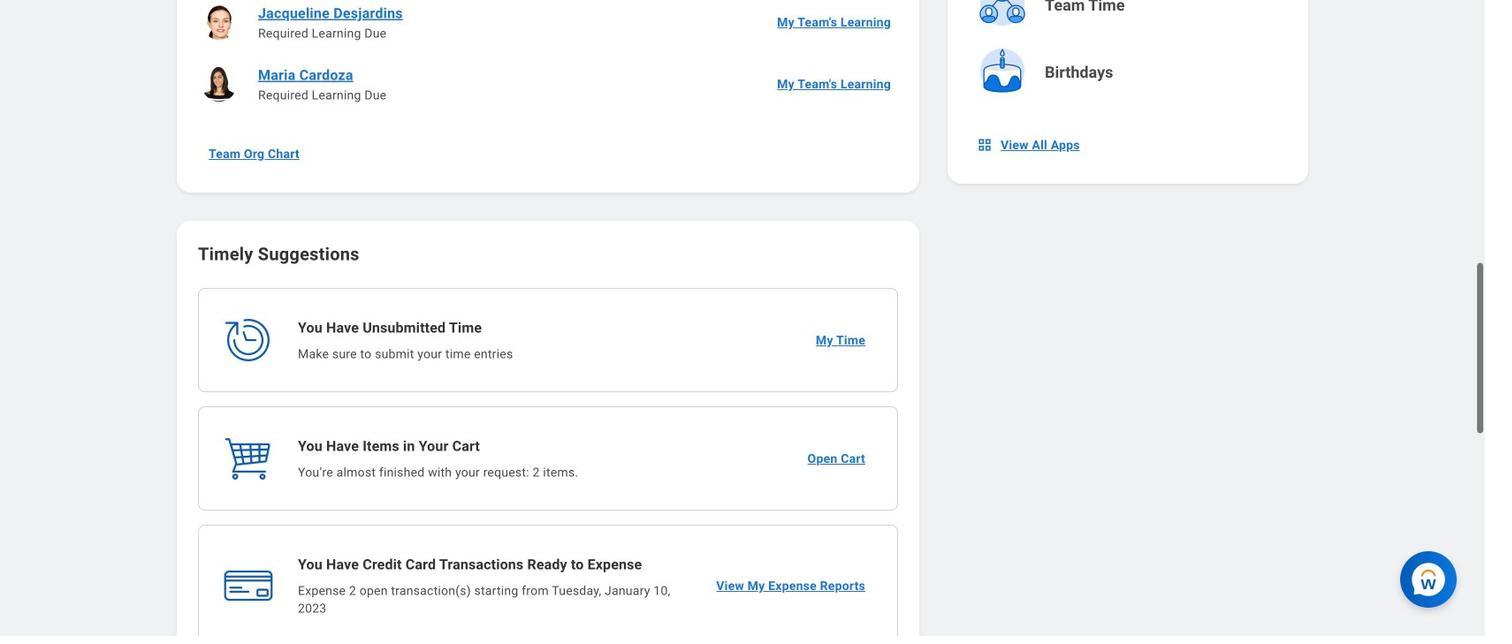 Task type: vqa. For each thing, say whether or not it's contained in the screenshot.
list
yes



Task type: locate. For each thing, give the bounding box(es) containing it.
list
[[198, 0, 898, 115]]

nbox image
[[976, 136, 994, 154]]



